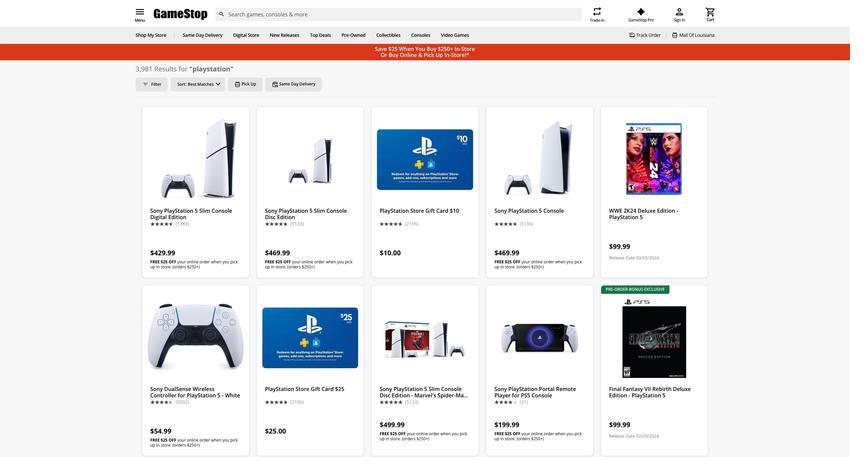 Task type: locate. For each thing, give the bounding box(es) containing it.
gamestop pro icon image
[[637, 8, 646, 16]]

None search field
[[215, 8, 582, 21]]



Task type: describe. For each thing, give the bounding box(es) containing it.
gamestop image
[[154, 8, 207, 21]]

Search games, consoles & more search field
[[228, 8, 570, 21]]



Task type: vqa. For each thing, say whether or not it's contained in the screenshot.
Search games, consoles & more search box
yes



